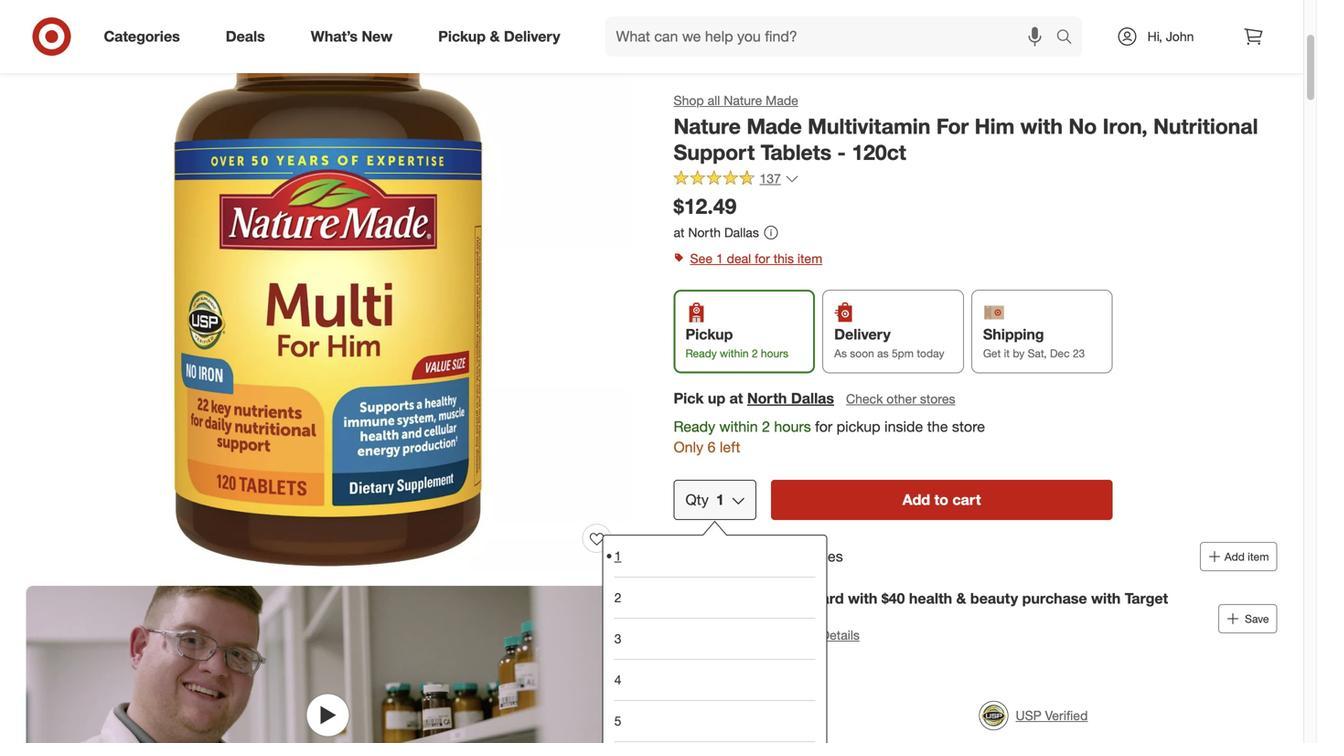 Task type: vqa. For each thing, say whether or not it's contained in the screenshot.
"Multivitamin"
yes



Task type: describe. For each thing, give the bounding box(es) containing it.
this
[[774, 251, 794, 267]]

details
[[821, 628, 860, 644]]

2 vertical spatial 1
[[614, 548, 622, 564]]

with for nutritional
[[1021, 113, 1063, 139]]

add to cart button
[[771, 480, 1113, 521]]

for
[[936, 113, 969, 139]]

iron,
[[1103, 113, 1148, 139]]

registries
[[783, 548, 843, 566]]

circle
[[710, 608, 751, 626]]

ready inside pickup ready within 2 hours
[[686, 347, 717, 361]]

nature made multivitamin for him with no iron, nutritional support tablets - 120ct, 1 of 9 image
[[26, 0, 630, 572]]

item inside 'button'
[[1248, 550, 1269, 564]]

3 link
[[614, 618, 816, 660]]

no
[[1069, 113, 1097, 139]]

by
[[1013, 347, 1025, 361]]

beauty
[[971, 590, 1018, 608]]

new
[[362, 28, 393, 45]]

pick
[[674, 390, 704, 407]]

hours inside pickup ready within 2 hours
[[761, 347, 789, 361]]

120ct
[[852, 140, 906, 165]]

0 horizontal spatial north
[[688, 224, 721, 240]]

pickup
[[837, 418, 881, 436]]

23
[[1073, 347, 1085, 361]]

$10
[[710, 590, 734, 608]]

shipping get it by sat, dec 23
[[983, 326, 1085, 361]]

0 vertical spatial at
[[674, 224, 685, 240]]

What can we help you find? suggestions appear below search field
[[605, 16, 1061, 57]]

only
[[674, 439, 704, 457]]

john
[[1166, 28, 1194, 44]]

1 2 3 4 5
[[614, 548, 622, 730]]

multivitamin
[[808, 113, 931, 139]]

2 target from the left
[[1125, 590, 1168, 608]]

4 link
[[614, 660, 816, 701]]

pickup ready within 2 hours
[[686, 326, 789, 361]]

0 vertical spatial nature
[[724, 92, 762, 108]]

as
[[877, 347, 889, 361]]

it
[[1004, 347, 1010, 361]]

eligible for registries
[[710, 548, 843, 566]]

what's new link
[[295, 16, 415, 57]]

3
[[614, 631, 622, 647]]

ready inside ready within 2 hours for pickup inside the store only 6 left
[[674, 418, 715, 436]]

categories
[[104, 28, 180, 45]]

delivery as soon as 5pm today
[[834, 326, 945, 361]]

check
[[846, 391, 883, 407]]

add item
[[1225, 550, 1269, 564]]

giftcard
[[785, 590, 844, 608]]

137
[[760, 171, 781, 187]]

for inside ready within 2 hours for pickup inside the store only 6 left
[[815, 418, 833, 436]]

eligible
[[710, 548, 757, 566]]

for inside see 1 deal for this item link
[[755, 251, 770, 267]]

support
[[674, 140, 755, 165]]

see 1 deal for this item link
[[674, 246, 1277, 272]]

inside
[[885, 418, 923, 436]]

what's
[[311, 28, 358, 45]]

at north dallas
[[674, 224, 759, 240]]

2 link
[[614, 577, 816, 618]]

$10 target giftcard with $40 health & beauty purchase with target circle details
[[710, 590, 1168, 644]]

5pm
[[892, 347, 914, 361]]

$12.49
[[674, 193, 737, 219]]

1 link
[[614, 536, 816, 577]]

pickup & delivery
[[438, 28, 560, 45]]

categories link
[[88, 16, 203, 57]]

soon
[[850, 347, 874, 361]]

other
[[887, 391, 917, 407]]

shop all nature made nature made multivitamin for him with no iron, nutritional support tablets - 120ct
[[674, 92, 1258, 165]]

deals link
[[210, 16, 288, 57]]

-
[[837, 140, 846, 165]]

hi, john
[[1148, 28, 1194, 44]]

within inside pickup ready within 2 hours
[[720, 347, 749, 361]]

0 vertical spatial item
[[798, 251, 823, 267]]

check other stores
[[846, 391, 956, 407]]

pickup & delivery link
[[423, 16, 583, 57]]

save button
[[1219, 605, 1277, 634]]

get
[[983, 347, 1001, 361]]

save
[[1245, 612, 1269, 626]]

north dallas button
[[747, 388, 834, 409]]

ready within 2 hours for pickup inside the store only 6 left
[[674, 418, 985, 457]]

pick up at north dallas
[[674, 390, 834, 407]]

1 vertical spatial at
[[730, 390, 743, 407]]

1 for qty
[[716, 491, 724, 509]]



Task type: locate. For each thing, give the bounding box(es) containing it.
with left no
[[1021, 113, 1063, 139]]

store
[[952, 418, 985, 436]]

1 right qty
[[716, 491, 724, 509]]

nature
[[724, 92, 762, 108], [674, 113, 741, 139]]

2 inside ready within 2 hours for pickup inside the store only 6 left
[[762, 418, 770, 436]]

pickup right new
[[438, 28, 486, 45]]

item right this
[[798, 251, 823, 267]]

1 horizontal spatial &
[[956, 590, 966, 608]]

4
[[614, 672, 622, 688]]

0 vertical spatial delivery
[[504, 28, 560, 45]]

1 vertical spatial 1
[[716, 491, 724, 509]]

with
[[1021, 113, 1063, 139], [848, 590, 878, 608], [1091, 590, 1121, 608]]

item up save
[[1248, 550, 1269, 564]]

1 vertical spatial ready
[[674, 418, 715, 436]]

see 1 deal for this item
[[690, 251, 823, 267]]

2
[[752, 347, 758, 361], [762, 418, 770, 436], [614, 590, 622, 606]]

0 vertical spatial north
[[688, 224, 721, 240]]

for left pickup
[[815, 418, 833, 436]]

nature made multivitamin for him with no iron, nutritional support tablets - 120ct, 2 of 9, play video image
[[26, 586, 630, 744]]

north
[[688, 224, 721, 240], [747, 390, 787, 407]]

1 horizontal spatial dallas
[[791, 390, 834, 407]]

nature right all
[[724, 92, 762, 108]]

1
[[716, 251, 723, 267], [716, 491, 724, 509], [614, 548, 622, 564]]

1 up 3
[[614, 548, 622, 564]]

0 horizontal spatial target
[[738, 590, 781, 608]]

search
[[1048, 29, 1092, 47]]

0 horizontal spatial dallas
[[724, 224, 759, 240]]

delivery inside delivery as soon as 5pm today
[[834, 326, 891, 344]]

north down $12.49
[[688, 224, 721, 240]]

see
[[690, 251, 713, 267]]

6
[[708, 439, 716, 457]]

for right the eligible
[[761, 548, 779, 566]]

at
[[674, 224, 685, 240], [730, 390, 743, 407]]

all
[[708, 92, 720, 108]]

cart
[[953, 491, 981, 509]]

1 right see
[[716, 251, 723, 267]]

pickup for &
[[438, 28, 486, 45]]

usp verified
[[1016, 708, 1088, 724]]

0 vertical spatial 1
[[716, 251, 723, 267]]

add up save button
[[1225, 550, 1245, 564]]

1 horizontal spatial delivery
[[834, 326, 891, 344]]

5 link
[[614, 701, 816, 742]]

2 up pick up at north dallas
[[752, 347, 758, 361]]

delivery
[[504, 28, 560, 45], [834, 326, 891, 344]]

hours
[[761, 347, 789, 361], [774, 418, 811, 436]]

1 horizontal spatial at
[[730, 390, 743, 407]]

2 horizontal spatial 2
[[762, 418, 770, 436]]

north right up
[[747, 390, 787, 407]]

1 vertical spatial nature
[[674, 113, 741, 139]]

1 vertical spatial for
[[815, 418, 833, 436]]

target
[[738, 590, 781, 608], [1125, 590, 1168, 608]]

2 vertical spatial 2
[[614, 590, 622, 606]]

pickup inside pickup ready within 2 hours
[[686, 326, 733, 344]]

1 vertical spatial &
[[956, 590, 966, 608]]

1 horizontal spatial with
[[1021, 113, 1063, 139]]

0 vertical spatial for
[[755, 251, 770, 267]]

tablets
[[761, 140, 832, 165]]

today
[[917, 347, 945, 361]]

1 vertical spatial hours
[[774, 418, 811, 436]]

1 vertical spatial made
[[747, 113, 802, 139]]

up
[[708, 390, 726, 407]]

hours up north dallas button
[[761, 347, 789, 361]]

1 horizontal spatial target
[[1125, 590, 1168, 608]]

add for add item
[[1225, 550, 1245, 564]]

1 horizontal spatial item
[[1248, 550, 1269, 564]]

health
[[909, 590, 952, 608]]

add for add to cart
[[903, 491, 930, 509]]

ready
[[686, 347, 717, 361], [674, 418, 715, 436]]

item
[[798, 251, 823, 267], [1248, 550, 1269, 564]]

hi,
[[1148, 28, 1163, 44]]

shipping
[[983, 326, 1044, 344]]

1 horizontal spatial pickup
[[686, 326, 733, 344]]

ready up pick
[[686, 347, 717, 361]]

to
[[934, 491, 949, 509]]

at down $12.49
[[674, 224, 685, 240]]

dallas
[[724, 224, 759, 240], [791, 390, 834, 407]]

1 horizontal spatial north
[[747, 390, 787, 407]]

add to cart
[[903, 491, 981, 509]]

the
[[927, 418, 948, 436]]

deals
[[226, 28, 265, 45]]

1 horizontal spatial add
[[1225, 550, 1245, 564]]

add item button
[[1200, 542, 1277, 572]]

nutritional
[[1154, 113, 1258, 139]]

0 vertical spatial &
[[490, 28, 500, 45]]

search button
[[1048, 16, 1092, 60]]

with left $40
[[848, 590, 878, 608]]

details button
[[821, 627, 860, 645]]

check other stores button
[[845, 389, 956, 409]]

0 vertical spatial 2
[[752, 347, 758, 361]]

0 vertical spatial add
[[903, 491, 930, 509]]

1 vertical spatial item
[[1248, 550, 1269, 564]]

2 down pick up at north dallas
[[762, 418, 770, 436]]

1 for see
[[716, 251, 723, 267]]

0 horizontal spatial with
[[848, 590, 878, 608]]

deal
[[727, 251, 751, 267]]

0 vertical spatial pickup
[[438, 28, 486, 45]]

dallas up deal
[[724, 224, 759, 240]]

1 target from the left
[[738, 590, 781, 608]]

with for details
[[1091, 590, 1121, 608]]

1 horizontal spatial 2
[[752, 347, 758, 361]]

within
[[720, 347, 749, 361], [720, 418, 758, 436]]

0 vertical spatial dallas
[[724, 224, 759, 240]]

for
[[755, 251, 770, 267], [815, 418, 833, 436], [761, 548, 779, 566]]

0 horizontal spatial 2
[[614, 590, 622, 606]]

1 vertical spatial within
[[720, 418, 758, 436]]

0 vertical spatial hours
[[761, 347, 789, 361]]

0 horizontal spatial at
[[674, 224, 685, 240]]

add left the to
[[903, 491, 930, 509]]

0 horizontal spatial add
[[903, 491, 930, 509]]

within inside ready within 2 hours for pickup inside the store only 6 left
[[720, 418, 758, 436]]

1 vertical spatial dallas
[[791, 390, 834, 407]]

him
[[975, 113, 1015, 139]]

2 horizontal spatial with
[[1091, 590, 1121, 608]]

pickup for ready
[[686, 326, 733, 344]]

2 up 3
[[614, 590, 622, 606]]

2 inside pickup ready within 2 hours
[[752, 347, 758, 361]]

usp verified button
[[979, 696, 1088, 736]]

1 vertical spatial add
[[1225, 550, 1245, 564]]

at right up
[[730, 390, 743, 407]]

1 vertical spatial north
[[747, 390, 787, 407]]

0 horizontal spatial delivery
[[504, 28, 560, 45]]

sat,
[[1028, 347, 1047, 361]]

0 vertical spatial ready
[[686, 347, 717, 361]]

$40
[[882, 590, 905, 608]]

qty 1
[[686, 491, 724, 509]]

add inside button
[[903, 491, 930, 509]]

ready up "only"
[[674, 418, 715, 436]]

add inside 'button'
[[1225, 550, 1245, 564]]

& inside $10 target giftcard with $40 health & beauty purchase with target circle details
[[956, 590, 966, 608]]

verified
[[1045, 708, 1088, 724]]

5
[[614, 714, 622, 730]]

hours inside ready within 2 hours for pickup inside the store only 6 left
[[774, 418, 811, 436]]

1 vertical spatial 2
[[762, 418, 770, 436]]

0 horizontal spatial &
[[490, 28, 500, 45]]

nature down all
[[674, 113, 741, 139]]

1 vertical spatial delivery
[[834, 326, 891, 344]]

usp
[[1016, 708, 1042, 724]]

as
[[834, 347, 847, 361]]

dallas up ready within 2 hours for pickup inside the store only 6 left at the right of page
[[791, 390, 834, 407]]

for left this
[[755, 251, 770, 267]]

0 vertical spatial within
[[720, 347, 749, 361]]

0 horizontal spatial pickup
[[438, 28, 486, 45]]

0 horizontal spatial item
[[798, 251, 823, 267]]

made
[[766, 92, 798, 108], [747, 113, 802, 139]]

pickup up up
[[686, 326, 733, 344]]

2 vertical spatial for
[[761, 548, 779, 566]]

137 link
[[674, 170, 799, 191]]

1 vertical spatial pickup
[[686, 326, 733, 344]]

with right the purchase
[[1091, 590, 1121, 608]]

purchase
[[1022, 590, 1087, 608]]

what's new
[[311, 28, 393, 45]]

0 vertical spatial made
[[766, 92, 798, 108]]

stores
[[920, 391, 956, 407]]

hours down north dallas button
[[774, 418, 811, 436]]

shop
[[674, 92, 704, 108]]

within up up
[[720, 347, 749, 361]]

qty
[[686, 491, 709, 509]]

with inside shop all nature made nature made multivitamin for him with no iron, nutritional support tablets - 120ct
[[1021, 113, 1063, 139]]

within up 'left'
[[720, 418, 758, 436]]



